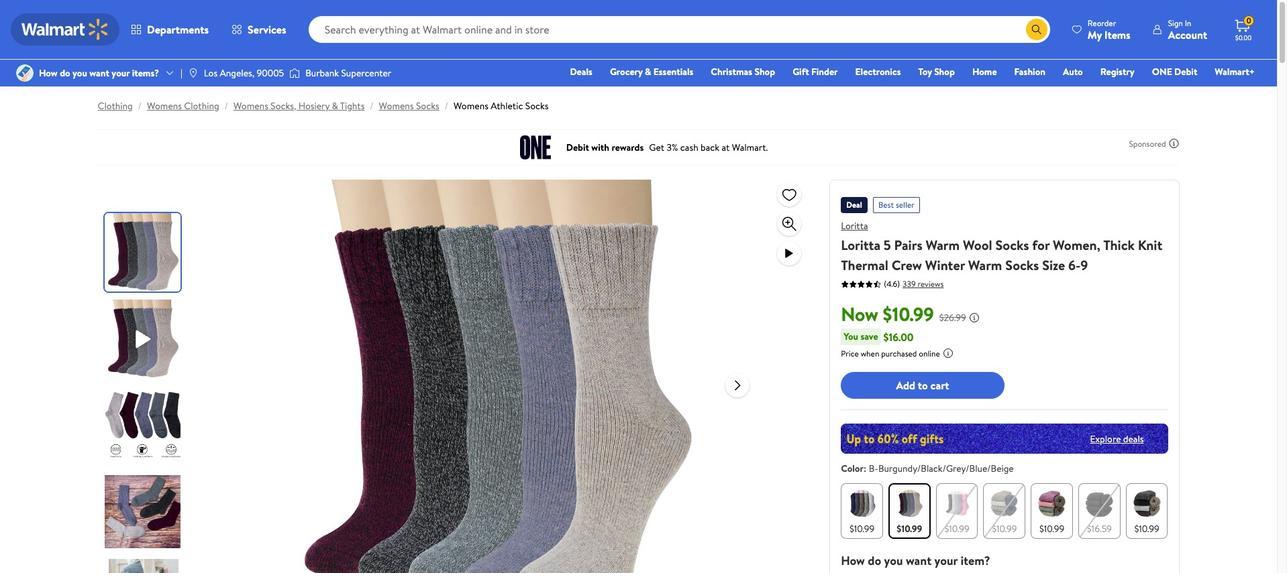 Task type: vqa. For each thing, say whether or not it's contained in the screenshot.
leftmost Delivery)
no



Task type: locate. For each thing, give the bounding box(es) containing it.
your left items?
[[112, 66, 130, 80]]

1 vertical spatial loritta
[[841, 236, 880, 254]]

explore deals
[[1090, 432, 1144, 446]]

my
[[1088, 27, 1102, 42]]

$10.99
[[883, 301, 934, 327], [849, 523, 874, 536], [897, 523, 922, 536], [944, 523, 969, 536], [992, 523, 1017, 536], [1039, 523, 1064, 536], [1134, 523, 1159, 536]]

clothing down los
[[184, 99, 219, 113]]

thick
[[1103, 236, 1135, 254]]

339
[[903, 278, 916, 290]]

$10.99 button left $16.59 button
[[1031, 484, 1073, 540]]

search icon image
[[1031, 24, 1042, 35]]

save
[[861, 330, 878, 344]]

0 horizontal spatial want
[[89, 66, 109, 80]]

socks,
[[271, 99, 296, 113]]

loritta loritta 5 pairs warm wool socks for women, thick knit thermal crew winter warm socks size 6-9
[[841, 219, 1162, 274]]

/
[[138, 99, 142, 113], [225, 99, 228, 113], [370, 99, 374, 113], [445, 99, 448, 113]]

grocery & essentials link
[[604, 64, 699, 79]]

1 vertical spatial how
[[841, 553, 865, 570]]

purchased
[[881, 348, 917, 360]]

1 loritta from the top
[[841, 219, 868, 233]]

0 horizontal spatial you
[[73, 66, 87, 80]]

1 vertical spatial you
[[884, 553, 903, 570]]

sign in to add to favorites list, loritta 5 pairs warm wool socks for women, thick knit thermal crew winter warm socks size 6-9 image
[[781, 186, 797, 203]]

1 horizontal spatial your
[[934, 553, 958, 570]]

in
[[1185, 17, 1191, 29]]

$16.59
[[1087, 523, 1112, 536]]

 image
[[188, 68, 199, 79]]

1 vertical spatial do
[[868, 553, 881, 570]]

5
[[884, 236, 891, 254]]

next media item image
[[730, 377, 746, 394]]

0 horizontal spatial your
[[112, 66, 130, 80]]

:
[[864, 462, 866, 476]]

loritta down loritta link
[[841, 236, 880, 254]]

$10.99 for second the $10.99 button from the right
[[1039, 523, 1064, 536]]

loritta 5 pairs warm wool socks for women, thick knit thermal crew winter warm socks size 6-9 - image 3 of 7 image
[[104, 387, 183, 465]]

clear search field text image
[[1010, 24, 1021, 35]]

departments
[[147, 22, 209, 37]]

2 clothing from the left
[[184, 99, 219, 113]]

thermal
[[841, 256, 888, 274]]

how do you want your items?
[[39, 66, 159, 80]]

hosiery
[[298, 99, 330, 113]]

$10.99 button up item?
[[983, 484, 1025, 540]]

1 shop from the left
[[754, 65, 775, 79]]

1 vertical spatial want
[[906, 553, 932, 570]]

0 vertical spatial &
[[645, 65, 651, 79]]

socks
[[416, 99, 439, 113], [525, 99, 549, 113], [995, 236, 1029, 254], [1005, 256, 1039, 274]]

warm
[[926, 236, 960, 254], [968, 256, 1002, 274]]

1 horizontal spatial shop
[[934, 65, 955, 79]]

want up clothing link
[[89, 66, 109, 80]]

loritta link
[[841, 219, 868, 233]]

/ right clothing link
[[138, 99, 142, 113]]

christmas
[[711, 65, 752, 79]]

christmas shop link
[[705, 64, 781, 79]]

registry
[[1100, 65, 1135, 79]]

& right grocery
[[645, 65, 651, 79]]

1 horizontal spatial &
[[645, 65, 651, 79]]

0 horizontal spatial warm
[[926, 236, 960, 254]]

/ down angeles, at left
[[225, 99, 228, 113]]

$10.99 button down :
[[841, 484, 883, 540]]

1 vertical spatial &
[[332, 99, 338, 113]]

$10.99 for third the $10.99 button from left
[[944, 523, 969, 536]]

1 vertical spatial your
[[934, 553, 958, 570]]

los angeles, 90005
[[204, 66, 284, 80]]

shop for christmas shop
[[754, 65, 775, 79]]

for
[[1032, 236, 1050, 254]]

4 womens from the left
[[454, 99, 488, 113]]

0 vertical spatial your
[[112, 66, 130, 80]]

1 vertical spatial warm
[[968, 256, 1002, 274]]

womens right tights
[[379, 99, 414, 113]]

add to cart button
[[841, 372, 1004, 399]]

1 clothing from the left
[[98, 99, 133, 113]]

electronics
[[855, 65, 901, 79]]

 image
[[16, 64, 34, 82], [289, 66, 300, 80]]

$10.99 button
[[841, 484, 883, 540], [888, 484, 931, 540], [936, 484, 978, 540], [983, 484, 1025, 540], [1031, 484, 1073, 540], [1126, 484, 1168, 540]]

you
[[73, 66, 87, 80], [884, 553, 903, 570]]

sponsored
[[1129, 138, 1166, 149]]

supercenter
[[341, 66, 391, 80]]

warm up winter
[[926, 236, 960, 254]]

clothing down how do you want your items? at the left of page
[[98, 99, 133, 113]]

1 horizontal spatial warm
[[968, 256, 1002, 274]]

1 / from the left
[[138, 99, 142, 113]]

womens left athletic
[[454, 99, 488, 113]]

angeles,
[[220, 66, 254, 80]]

winter
[[925, 256, 965, 274]]

$10.99 button down color : b-burgundy/black/grey/blue/beige on the bottom of page
[[888, 484, 931, 540]]

 image for how do you want your items?
[[16, 64, 34, 82]]

3 womens from the left
[[379, 99, 414, 113]]

how for how do you want your item?
[[841, 553, 865, 570]]

(4.6)
[[884, 278, 900, 290]]

crew
[[892, 256, 922, 274]]

& left tights
[[332, 99, 338, 113]]

 image down walmart image
[[16, 64, 34, 82]]

1 $10.99 button from the left
[[841, 484, 883, 540]]

6-
[[1068, 256, 1081, 274]]

reorder my items
[[1088, 17, 1131, 42]]

1 horizontal spatial  image
[[289, 66, 300, 80]]

0 vertical spatial you
[[73, 66, 87, 80]]

339 reviews link
[[900, 278, 944, 290]]

your
[[112, 66, 130, 80], [934, 553, 958, 570]]

0 horizontal spatial  image
[[16, 64, 34, 82]]

items?
[[132, 66, 159, 80]]

$10.99 button down burgundy/black/grey/blue/beige
[[936, 484, 978, 540]]

how do you want your item?
[[841, 553, 990, 570]]

your left item?
[[934, 553, 958, 570]]

you
[[844, 330, 858, 344]]

walmart+ link
[[1209, 64, 1261, 79]]

items
[[1104, 27, 1131, 42]]

0 horizontal spatial do
[[60, 66, 70, 80]]

0 vertical spatial do
[[60, 66, 70, 80]]

sign in account
[[1168, 17, 1207, 42]]

1 horizontal spatial clothing
[[184, 99, 219, 113]]

 image right 90005
[[289, 66, 300, 80]]

1 horizontal spatial you
[[884, 553, 903, 570]]

1 horizontal spatial do
[[868, 553, 881, 570]]

clothing / womens clothing / womens socks, hosiery & tights / womens socks / womens athletic socks
[[98, 99, 549, 113]]

0 vertical spatial loritta
[[841, 219, 868, 233]]

womens clothing link
[[147, 99, 219, 113]]

how
[[39, 66, 58, 80], [841, 553, 865, 570]]

1 horizontal spatial want
[[906, 553, 932, 570]]

ad disclaimer and feedback image
[[1169, 138, 1179, 149]]

color
[[841, 462, 864, 476]]

warm down wool
[[968, 256, 1002, 274]]

2 shop from the left
[[934, 65, 955, 79]]

your for items?
[[112, 66, 130, 80]]

$10.99 for 4th the $10.99 button
[[992, 523, 1017, 536]]

 image for burbank supercenter
[[289, 66, 300, 80]]

clothing
[[98, 99, 133, 113], [184, 99, 219, 113]]

Walmart Site-Wide search field
[[308, 16, 1050, 43]]

essentials
[[653, 65, 693, 79]]

add to cart
[[896, 378, 949, 393]]

$10.99 button right $16.59 button
[[1126, 484, 1168, 540]]

$10.99 for sixth the $10.99 button from the left
[[1134, 523, 1159, 536]]

tights
[[340, 99, 365, 113]]

home link
[[966, 64, 1003, 79]]

do
[[60, 66, 70, 80], [868, 553, 881, 570]]

shop for toy shop
[[934, 65, 955, 79]]

one debit
[[1152, 65, 1197, 79]]

0 horizontal spatial shop
[[754, 65, 775, 79]]

womens left socks,
[[233, 99, 268, 113]]

explore deals link
[[1085, 427, 1149, 451]]

0 vertical spatial warm
[[926, 236, 960, 254]]

shop right toy
[[934, 65, 955, 79]]

loritta down the deal
[[841, 219, 868, 233]]

0 $0.00
[[1235, 15, 1252, 42]]

womens down |
[[147, 99, 182, 113]]

want left item?
[[906, 553, 932, 570]]

want for items?
[[89, 66, 109, 80]]

when
[[861, 348, 879, 360]]

1 horizontal spatial how
[[841, 553, 865, 570]]

finder
[[811, 65, 838, 79]]

want
[[89, 66, 109, 80], [906, 553, 932, 570]]

/ right tights
[[370, 99, 374, 113]]

shop right christmas
[[754, 65, 775, 79]]

size
[[1042, 256, 1065, 274]]

0 vertical spatial want
[[89, 66, 109, 80]]

0 vertical spatial how
[[39, 66, 58, 80]]

/ right womens socks link
[[445, 99, 448, 113]]

0 horizontal spatial clothing
[[98, 99, 133, 113]]

loritta
[[841, 219, 868, 233], [841, 236, 880, 254]]

0 horizontal spatial &
[[332, 99, 338, 113]]

0 horizontal spatial how
[[39, 66, 58, 80]]

shop
[[754, 65, 775, 79], [934, 65, 955, 79]]

color list
[[838, 481, 1171, 542]]



Task type: describe. For each thing, give the bounding box(es) containing it.
do for how do you want your items?
[[60, 66, 70, 80]]

price when purchased online
[[841, 348, 940, 360]]

fashion
[[1014, 65, 1045, 79]]

4 / from the left
[[445, 99, 448, 113]]

one
[[1152, 65, 1172, 79]]

reviews
[[918, 278, 944, 290]]

gift finder
[[793, 65, 838, 79]]

online
[[919, 348, 940, 360]]

1 womens from the left
[[147, 99, 182, 113]]

$16.00
[[883, 330, 914, 345]]

debit
[[1174, 65, 1197, 79]]

walmart+
[[1215, 65, 1255, 79]]

4 $10.99 button from the left
[[983, 484, 1025, 540]]

3 $10.99 button from the left
[[936, 484, 978, 540]]

services button
[[220, 13, 298, 46]]

$10.99 for 1st the $10.99 button from the left
[[849, 523, 874, 536]]

registry link
[[1094, 64, 1141, 79]]

one debit link
[[1146, 64, 1203, 79]]

2 womens from the left
[[233, 99, 268, 113]]

womens socks, hosiery & tights link
[[233, 99, 365, 113]]

knit
[[1138, 236, 1162, 254]]

b-
[[869, 462, 878, 476]]

5 $10.99 button from the left
[[1031, 484, 1073, 540]]

auto
[[1063, 65, 1083, 79]]

you for how do you want your items?
[[73, 66, 87, 80]]

$10.99 for 2nd the $10.99 button from the left
[[897, 523, 922, 536]]

add
[[896, 378, 915, 393]]

learn more about strikethrough prices image
[[969, 313, 980, 323]]

view video image
[[781, 246, 797, 262]]

up to sixty percent off deals. shop now. image
[[841, 424, 1168, 454]]

christmas shop
[[711, 65, 775, 79]]

toy
[[918, 65, 932, 79]]

to
[[918, 378, 928, 393]]

best
[[878, 199, 894, 211]]

loritta 5 pairs warm wool socks for women, thick knit thermal crew winter warm socks size 6-9 - image 1 of 7 image
[[104, 213, 183, 292]]

walmart image
[[21, 19, 109, 40]]

athletic
[[491, 99, 523, 113]]

women,
[[1053, 236, 1100, 254]]

services
[[248, 22, 286, 37]]

explore
[[1090, 432, 1121, 446]]

$0.00
[[1235, 33, 1252, 42]]

home
[[972, 65, 997, 79]]

$16.59 button
[[1078, 484, 1120, 540]]

3 / from the left
[[370, 99, 374, 113]]

wool
[[963, 236, 992, 254]]

deal
[[846, 199, 862, 211]]

burgundy/black/grey/blue/beige
[[878, 462, 1014, 476]]

pairs
[[894, 236, 922, 254]]

how for how do you want your items?
[[39, 66, 58, 80]]

price
[[841, 348, 859, 360]]

womens athletic socks link
[[454, 99, 549, 113]]

$26.99
[[939, 311, 966, 325]]

cart
[[930, 378, 949, 393]]

2 / from the left
[[225, 99, 228, 113]]

grocery
[[610, 65, 643, 79]]

fashion link
[[1008, 64, 1052, 79]]

90005
[[257, 66, 284, 80]]

zoom image modal image
[[781, 216, 797, 232]]

want for item?
[[906, 553, 932, 570]]

electronics link
[[849, 64, 907, 79]]

6 $10.99 button from the left
[[1126, 484, 1168, 540]]

2 $10.99 button from the left
[[888, 484, 931, 540]]

seller
[[896, 199, 914, 211]]

burbank supercenter
[[306, 66, 391, 80]]

clothing link
[[98, 99, 133, 113]]

& inside grocery & essentials link
[[645, 65, 651, 79]]

womens socks link
[[379, 99, 439, 113]]

do for how do you want your item?
[[868, 553, 881, 570]]

deals link
[[564, 64, 598, 79]]

gift finder link
[[787, 64, 844, 79]]

loritta 5 pairs warm wool socks for women, thick knit thermal crew winter warm socks size 6-9 image
[[285, 180, 715, 574]]

gift
[[793, 65, 809, 79]]

burbank
[[306, 66, 339, 80]]

legal information image
[[943, 348, 953, 359]]

2 loritta from the top
[[841, 236, 880, 254]]

9
[[1081, 256, 1088, 274]]

deals
[[570, 65, 592, 79]]

loritta 5 pairs warm wool socks for women, thick knit thermal crew winter warm socks size 6-9 - image 2 of 7 image
[[104, 300, 183, 378]]

grocery & essentials
[[610, 65, 693, 79]]

loritta 5 pairs warm wool socks for women, thick knit thermal crew winter warm socks size 6-9 - image 5 of 7 image
[[104, 560, 183, 574]]

your for item?
[[934, 553, 958, 570]]

item?
[[961, 553, 990, 570]]

Search search field
[[308, 16, 1050, 43]]

toy shop
[[918, 65, 955, 79]]

now
[[841, 301, 878, 327]]

los
[[204, 66, 217, 80]]

you for how do you want your item?
[[884, 553, 903, 570]]

loritta 5 pairs warm wool socks for women, thick knit thermal crew winter warm socks size 6-9 - image 4 of 7 image
[[104, 473, 183, 552]]

deals
[[1123, 432, 1144, 446]]

auto link
[[1057, 64, 1089, 79]]

toy shop link
[[912, 64, 961, 79]]

(4.6) 339 reviews
[[884, 278, 944, 290]]

|
[[181, 66, 182, 80]]

account
[[1168, 27, 1207, 42]]

color : b-burgundy/black/grey/blue/beige
[[841, 462, 1014, 476]]

0
[[1246, 15, 1251, 26]]

now $10.99
[[841, 301, 934, 327]]



